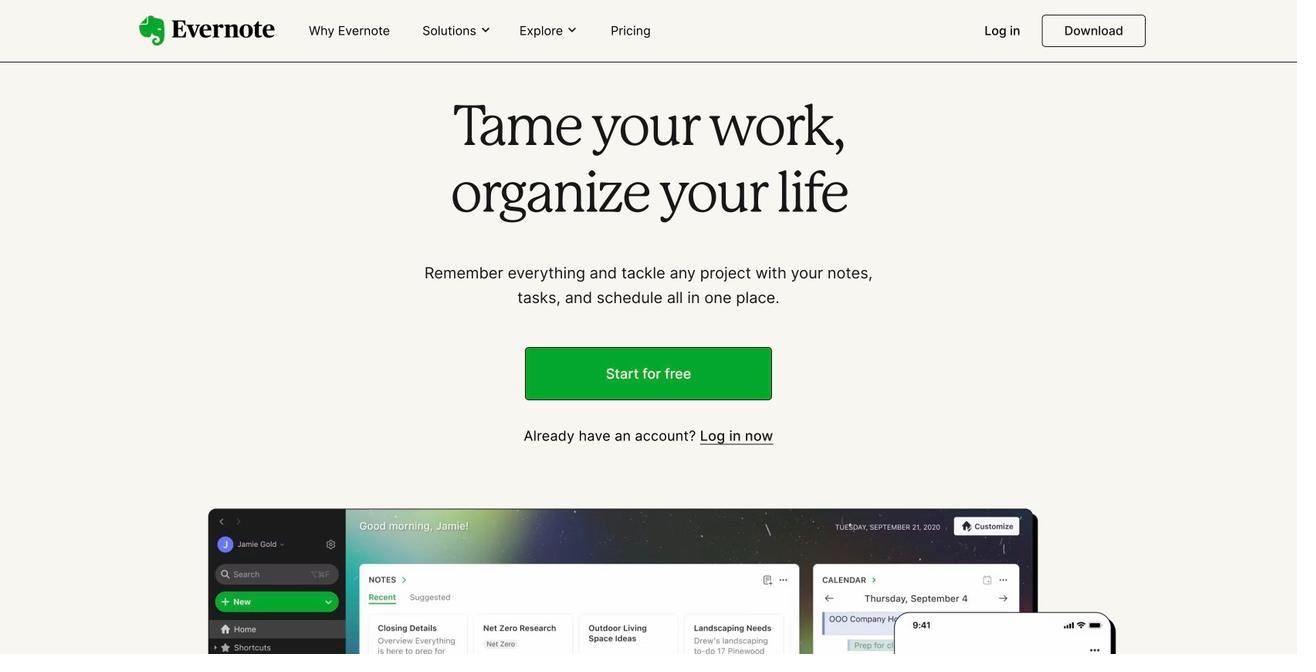 Task type: vqa. For each thing, say whether or not it's contained in the screenshot.
home-widgets hero screen image
yes



Task type: locate. For each thing, give the bounding box(es) containing it.
evernote logo image
[[139, 16, 275, 46]]

home-widgets hero screen image
[[139, 509, 1158, 655]]



